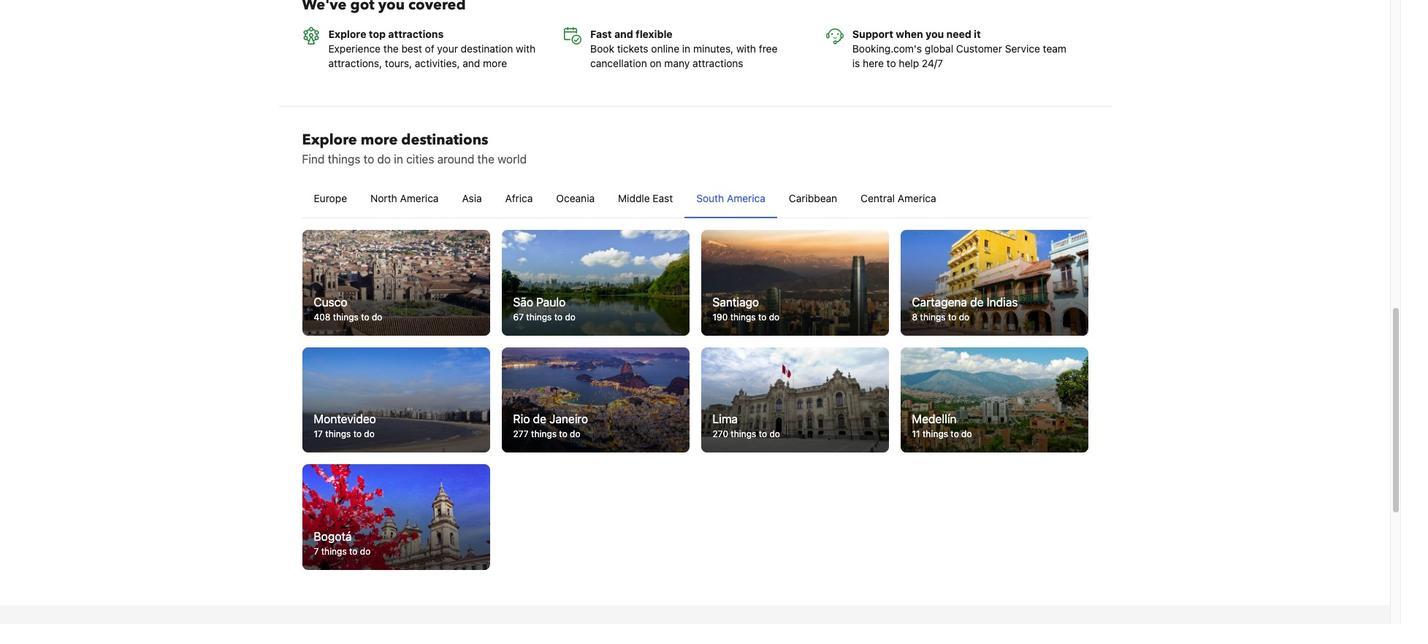 Task type: locate. For each thing, give the bounding box(es) containing it.
the up tours, on the left
[[383, 43, 399, 55]]

190
[[713, 312, 728, 323]]

explore more destinations find things to do in cities around the world
[[302, 130, 527, 166]]

cusco
[[314, 296, 347, 309]]

the
[[383, 43, 399, 55], [478, 153, 495, 166]]

experience
[[328, 43, 381, 55]]

booking.com's
[[853, 43, 922, 55]]

270
[[713, 429, 728, 440]]

is
[[853, 57, 860, 70]]

to down bogotá
[[349, 547, 358, 558]]

1 horizontal spatial de
[[970, 296, 984, 309]]

1 vertical spatial more
[[361, 130, 398, 150]]

do right 270
[[770, 429, 780, 440]]

rio de janeiro 277 things to do
[[513, 413, 588, 440]]

to down montevideo
[[353, 429, 362, 440]]

do inside rio de janeiro 277 things to do
[[570, 429, 581, 440]]

santiago
[[713, 296, 759, 309]]

indias
[[987, 296, 1018, 309]]

things down 'paulo'
[[526, 312, 552, 323]]

0 horizontal spatial more
[[361, 130, 398, 150]]

1 vertical spatial and
[[463, 57, 480, 70]]

do inside cusco 408 things to do
[[372, 312, 382, 323]]

são paulo image
[[502, 230, 689, 336]]

de inside rio de janeiro 277 things to do
[[533, 413, 547, 426]]

you
[[926, 28, 944, 40]]

tours,
[[385, 57, 412, 70]]

things down cartagena at the right
[[920, 312, 946, 323]]

lima 270 things to do
[[713, 413, 780, 440]]

2 horizontal spatial america
[[898, 192, 937, 205]]

8
[[912, 312, 918, 323]]

things inside the lima 270 things to do
[[731, 429, 756, 440]]

1 horizontal spatial attractions
[[693, 57, 744, 70]]

find
[[302, 153, 325, 166]]

to right 408
[[361, 312, 369, 323]]

things inside medellín 11 things to do
[[923, 429, 948, 440]]

0 horizontal spatial in
[[394, 153, 403, 166]]

to inside medellín 11 things to do
[[951, 429, 959, 440]]

to down 'paulo'
[[554, 312, 563, 323]]

0 vertical spatial and
[[615, 28, 633, 40]]

do down the janeiro
[[570, 429, 581, 440]]

do right 408
[[372, 312, 382, 323]]

1 vertical spatial the
[[478, 153, 495, 166]]

do inside the lima 270 things to do
[[770, 429, 780, 440]]

of
[[425, 43, 434, 55]]

do right 7
[[360, 547, 371, 558]]

0 vertical spatial in
[[682, 43, 691, 55]]

do left cities
[[377, 153, 391, 166]]

1 america from the left
[[400, 192, 439, 205]]

2 america from the left
[[727, 192, 766, 205]]

attractions inside fast and flexible book tickets online in minutes, with free cancellation on many attractions
[[693, 57, 744, 70]]

explore inside explore top attractions experience the best of your destination with attractions, tours, activities, and more
[[328, 28, 366, 40]]

de right the rio
[[533, 413, 547, 426]]

with inside fast and flexible book tickets online in minutes, with free cancellation on many attractions
[[737, 43, 756, 55]]

destination
[[461, 43, 513, 55]]

do down montevideo
[[364, 429, 375, 440]]

11
[[912, 429, 920, 440]]

1 horizontal spatial the
[[478, 153, 495, 166]]

more up north
[[361, 130, 398, 150]]

to down the medellín
[[951, 429, 959, 440]]

with left "free"
[[737, 43, 756, 55]]

0 horizontal spatial attractions
[[388, 28, 444, 40]]

with
[[516, 43, 536, 55], [737, 43, 756, 55]]

67
[[513, 312, 524, 323]]

to down booking.com's
[[887, 57, 896, 70]]

to up north
[[364, 153, 374, 166]]

central america button
[[849, 180, 948, 218]]

activities,
[[415, 57, 460, 70]]

to inside cusco 408 things to do
[[361, 312, 369, 323]]

408
[[314, 312, 331, 323]]

in
[[682, 43, 691, 55], [394, 153, 403, 166]]

more
[[483, 57, 507, 70], [361, 130, 398, 150]]

explore for explore more destinations
[[302, 130, 357, 150]]

0 horizontal spatial the
[[383, 43, 399, 55]]

do inside medellín 11 things to do
[[962, 429, 972, 440]]

help
[[899, 57, 919, 70]]

24/7
[[922, 57, 943, 70]]

to down santiago
[[758, 312, 767, 323]]

things right find
[[328, 153, 361, 166]]

to down cartagena at the right
[[948, 312, 957, 323]]

to inside the montevideo 17 things to do
[[353, 429, 362, 440]]

around
[[437, 153, 474, 166]]

cartagena
[[912, 296, 967, 309]]

america right north
[[400, 192, 439, 205]]

2 with from the left
[[737, 43, 756, 55]]

de
[[970, 296, 984, 309], [533, 413, 547, 426]]

attractions up the best
[[388, 28, 444, 40]]

0 horizontal spatial with
[[516, 43, 536, 55]]

more down destination
[[483, 57, 507, 70]]

america right central
[[898, 192, 937, 205]]

north america button
[[359, 180, 450, 218]]

things down the medellín
[[923, 429, 948, 440]]

and inside explore top attractions experience the best of your destination with attractions, tours, activities, and more
[[463, 57, 480, 70]]

to inside rio de janeiro 277 things to do
[[559, 429, 568, 440]]

america for south america
[[727, 192, 766, 205]]

global
[[925, 43, 954, 55]]

oceania button
[[545, 180, 607, 218]]

rio de janeiro image
[[502, 348, 689, 453]]

explore top attractions experience the best of your destination with attractions, tours, activities, and more
[[328, 28, 536, 70]]

0 vertical spatial explore
[[328, 28, 366, 40]]

europe button
[[302, 180, 359, 218]]

the left 'world' at top
[[478, 153, 495, 166]]

minutes,
[[693, 43, 734, 55]]

your
[[437, 43, 458, 55]]

to down the janeiro
[[559, 429, 568, 440]]

middle east button
[[607, 180, 685, 218]]

to
[[887, 57, 896, 70], [364, 153, 374, 166], [361, 312, 369, 323], [554, 312, 563, 323], [758, 312, 767, 323], [948, 312, 957, 323], [353, 429, 362, 440], [559, 429, 568, 440], [759, 429, 767, 440], [951, 429, 959, 440], [349, 547, 358, 558]]

explore up find
[[302, 130, 357, 150]]

north
[[371, 192, 397, 205]]

de inside cartagena de indias 8 things to do
[[970, 296, 984, 309]]

and down destination
[[463, 57, 480, 70]]

do right 190
[[769, 312, 780, 323]]

things right 277
[[531, 429, 557, 440]]

to inside são paulo 67 things to do
[[554, 312, 563, 323]]

medellín
[[912, 413, 957, 426]]

do inside cartagena de indias 8 things to do
[[959, 312, 970, 323]]

in inside fast and flexible book tickets online in minutes, with free cancellation on many attractions
[[682, 43, 691, 55]]

in up many
[[682, 43, 691, 55]]

service
[[1005, 43, 1040, 55]]

cancellation
[[591, 57, 647, 70]]

middle east
[[618, 192, 673, 205]]

0 horizontal spatial de
[[533, 413, 547, 426]]

book
[[591, 43, 614, 55]]

tab list
[[302, 180, 1088, 219]]

to right 270
[[759, 429, 767, 440]]

more inside explore more destinations find things to do in cities around the world
[[361, 130, 398, 150]]

3 america from the left
[[898, 192, 937, 205]]

do down 'paulo'
[[565, 312, 576, 323]]

1 vertical spatial explore
[[302, 130, 357, 150]]

things inside explore more destinations find things to do in cities around the world
[[328, 153, 361, 166]]

fast
[[591, 28, 612, 40]]

0 horizontal spatial and
[[463, 57, 480, 70]]

7
[[314, 547, 319, 558]]

in left cities
[[394, 153, 403, 166]]

0 vertical spatial de
[[970, 296, 984, 309]]

attractions
[[388, 28, 444, 40], [693, 57, 744, 70]]

1 horizontal spatial in
[[682, 43, 691, 55]]

explore
[[328, 28, 366, 40], [302, 130, 357, 150]]

north america
[[371, 192, 439, 205]]

0 vertical spatial more
[[483, 57, 507, 70]]

1 horizontal spatial with
[[737, 43, 756, 55]]

things down santiago
[[730, 312, 756, 323]]

0 vertical spatial attractions
[[388, 28, 444, 40]]

do right 11
[[962, 429, 972, 440]]

de left 'indias'
[[970, 296, 984, 309]]

and
[[615, 28, 633, 40], [463, 57, 480, 70]]

277
[[513, 429, 529, 440]]

1 with from the left
[[516, 43, 536, 55]]

1 horizontal spatial america
[[727, 192, 766, 205]]

attractions down minutes,
[[693, 57, 744, 70]]

1 horizontal spatial more
[[483, 57, 507, 70]]

and up tickets
[[615, 28, 633, 40]]

17
[[314, 429, 323, 440]]

in inside explore more destinations find things to do in cities around the world
[[394, 153, 403, 166]]

do inside explore more destinations find things to do in cities around the world
[[377, 153, 391, 166]]

1 horizontal spatial and
[[615, 28, 633, 40]]

america right south
[[727, 192, 766, 205]]

things down cusco
[[333, 312, 359, 323]]

0 horizontal spatial america
[[400, 192, 439, 205]]

explore inside explore more destinations find things to do in cities around the world
[[302, 130, 357, 150]]

caribbean
[[789, 192, 837, 205]]

things down montevideo
[[325, 429, 351, 440]]

1 vertical spatial attractions
[[693, 57, 744, 70]]

here
[[863, 57, 884, 70]]

do
[[377, 153, 391, 166], [372, 312, 382, 323], [565, 312, 576, 323], [769, 312, 780, 323], [959, 312, 970, 323], [364, 429, 375, 440], [570, 429, 581, 440], [770, 429, 780, 440], [962, 429, 972, 440], [360, 547, 371, 558]]

explore up experience
[[328, 28, 366, 40]]

things
[[328, 153, 361, 166], [333, 312, 359, 323], [526, 312, 552, 323], [730, 312, 756, 323], [920, 312, 946, 323], [325, 429, 351, 440], [531, 429, 557, 440], [731, 429, 756, 440], [923, 429, 948, 440], [321, 547, 347, 558]]

do down cartagena at the right
[[959, 312, 970, 323]]

medellín image
[[901, 348, 1088, 453]]

america for north america
[[400, 192, 439, 205]]

1 vertical spatial in
[[394, 153, 403, 166]]

0 vertical spatial the
[[383, 43, 399, 55]]

to inside cartagena de indias 8 things to do
[[948, 312, 957, 323]]

world
[[498, 153, 527, 166]]

with inside explore top attractions experience the best of your destination with attractions, tours, activities, and more
[[516, 43, 536, 55]]

1 vertical spatial de
[[533, 413, 547, 426]]

things down bogotá
[[321, 547, 347, 558]]

things right 270
[[731, 429, 756, 440]]

são
[[513, 296, 533, 309]]

with right destination
[[516, 43, 536, 55]]



Task type: vqa. For each thing, say whether or not it's contained in the screenshot.


Task type: describe. For each thing, give the bounding box(es) containing it.
best
[[401, 43, 422, 55]]

fast and flexible book tickets online in minutes, with free cancellation on many attractions
[[591, 28, 778, 70]]

need
[[947, 28, 972, 40]]

things inside rio de janeiro 277 things to do
[[531, 429, 557, 440]]

bogotá
[[314, 531, 352, 544]]

do inside the bogotá 7 things to do
[[360, 547, 371, 558]]

bogotá 7 things to do
[[314, 531, 371, 558]]

do inside the montevideo 17 things to do
[[364, 429, 375, 440]]

top
[[369, 28, 386, 40]]

tab list containing europe
[[302, 180, 1088, 219]]

things inside the santiago 190 things to do
[[730, 312, 756, 323]]

destinations
[[401, 130, 488, 150]]

asia
[[462, 192, 482, 205]]

montevideo
[[314, 413, 376, 426]]

janeiro
[[550, 413, 588, 426]]

africa button
[[494, 180, 545, 218]]

team
[[1043, 43, 1067, 55]]

asia button
[[450, 180, 494, 218]]

online
[[651, 43, 680, 55]]

to inside "support when you need it booking.com's global customer service team is here to help 24/7"
[[887, 57, 896, 70]]

caribbean button
[[777, 180, 849, 218]]

on
[[650, 57, 662, 70]]

more inside explore top attractions experience the best of your destination with attractions, tours, activities, and more
[[483, 57, 507, 70]]

explore for explore top attractions
[[328, 28, 366, 40]]

do inside são paulo 67 things to do
[[565, 312, 576, 323]]

south america
[[697, 192, 766, 205]]

flexible
[[636, 28, 673, 40]]

do inside the santiago 190 things to do
[[769, 312, 780, 323]]

things inside são paulo 67 things to do
[[526, 312, 552, 323]]

support when you need it booking.com's global customer service team is here to help 24/7
[[853, 28, 1067, 70]]

cusco image
[[302, 230, 490, 336]]

attractions,
[[328, 57, 382, 70]]

south
[[697, 192, 724, 205]]

tickets
[[617, 43, 649, 55]]

central america
[[861, 192, 937, 205]]

many
[[665, 57, 690, 70]]

medellín 11 things to do
[[912, 413, 972, 440]]

things inside cartagena de indias 8 things to do
[[920, 312, 946, 323]]

bogotá image
[[302, 465, 490, 571]]

attractions inside explore top attractions experience the best of your destination with attractions, tours, activities, and more
[[388, 28, 444, 40]]

the inside explore more destinations find things to do in cities around the world
[[478, 153, 495, 166]]

cartagena de indias 8 things to do
[[912, 296, 1018, 323]]

to inside the bogotá 7 things to do
[[349, 547, 358, 558]]

africa
[[505, 192, 533, 205]]

paulo
[[536, 296, 566, 309]]

to inside explore more destinations find things to do in cities around the world
[[364, 153, 374, 166]]

de for cartagena
[[970, 296, 984, 309]]

de for rio
[[533, 413, 547, 426]]

montevideo image
[[302, 348, 490, 453]]

it
[[974, 28, 981, 40]]

to inside the lima 270 things to do
[[759, 429, 767, 440]]

montevideo 17 things to do
[[314, 413, 376, 440]]

support
[[853, 28, 894, 40]]

south america button
[[685, 180, 777, 218]]

lima
[[713, 413, 738, 426]]

free
[[759, 43, 778, 55]]

customer
[[956, 43, 1002, 55]]

central
[[861, 192, 895, 205]]

oceania
[[556, 192, 595, 205]]

europe
[[314, 192, 347, 205]]

to inside the santiago 190 things to do
[[758, 312, 767, 323]]

cartagena de indias image
[[901, 230, 1088, 336]]

the inside explore top attractions experience the best of your destination with attractions, tours, activities, and more
[[383, 43, 399, 55]]

middle
[[618, 192, 650, 205]]

cities
[[406, 153, 434, 166]]

when
[[896, 28, 923, 40]]

rio
[[513, 413, 530, 426]]

things inside the montevideo 17 things to do
[[325, 429, 351, 440]]

east
[[653, 192, 673, 205]]

america for central america
[[898, 192, 937, 205]]

cusco 408 things to do
[[314, 296, 382, 323]]

santiago image
[[701, 230, 889, 336]]

things inside the bogotá 7 things to do
[[321, 547, 347, 558]]

things inside cusco 408 things to do
[[333, 312, 359, 323]]

santiago 190 things to do
[[713, 296, 780, 323]]

são paulo 67 things to do
[[513, 296, 576, 323]]

lima image
[[701, 348, 889, 453]]

and inside fast and flexible book tickets online in minutes, with free cancellation on many attractions
[[615, 28, 633, 40]]



